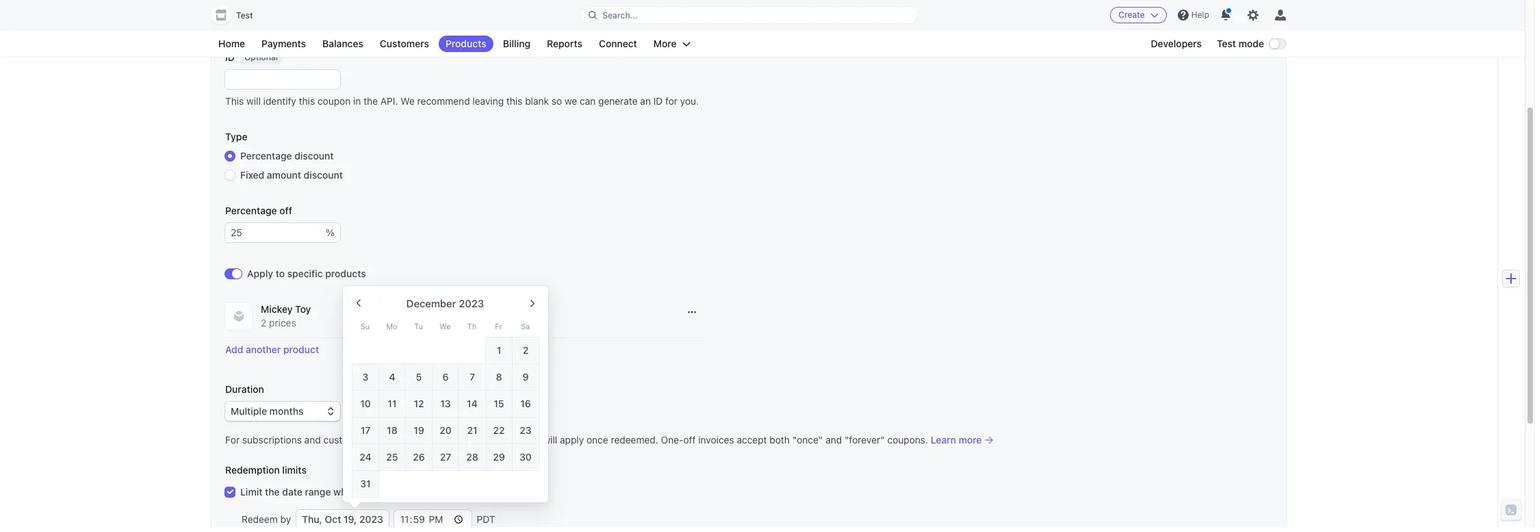 Task type: vqa. For each thing, say whether or not it's contained in the screenshot.


Task type: describe. For each thing, give the bounding box(es) containing it.
this for this will identify this coupon in the api. we recommend leaving this blank so we can generate an id for you.
[[225, 95, 244, 107]]

coupons.
[[888, 434, 928, 446]]

home link
[[212, 36, 252, 52]]

search…
[[603, 10, 637, 20]]

test button
[[212, 5, 267, 25]]

type
[[225, 131, 247, 142]]

limits
[[282, 464, 307, 476]]

0 horizontal spatial id
[[225, 51, 235, 63]]

coupon for limit the date range when customers can redeem this coupon
[[486, 486, 520, 498]]

will for identify
[[246, 95, 261, 107]]

this will identify this coupon in the api. we recommend leaving this blank so we can generate an id for you.
[[225, 95, 699, 107]]

reports
[[547, 38, 583, 49]]

redeem
[[430, 486, 464, 498]]

developers link
[[1144, 36, 1209, 52]]

17
[[361, 424, 371, 436]]

redeemed.
[[611, 434, 658, 446]]

0 horizontal spatial we
[[401, 95, 415, 107]]

su
[[361, 322, 370, 331]]

24 button
[[352, 444, 379, 471]]

apply
[[560, 434, 584, 446]]

connect link
[[592, 36, 644, 52]]

will for appear
[[246, 16, 261, 27]]

thu,
[[302, 513, 322, 525]]

identify
[[263, 95, 296, 107]]

26 button
[[405, 444, 433, 471]]

move backward to switch to the previous month. image
[[347, 292, 370, 315]]

amount
[[267, 169, 301, 181]]

29 button
[[485, 444, 513, 471]]

20 button
[[432, 417, 459, 444]]

learn
[[931, 434, 956, 446]]

2 horizontal spatial and
[[826, 434, 842, 446]]

percentage discount
[[240, 150, 334, 162]]

15
[[494, 398, 504, 409]]

0 horizontal spatial and
[[304, 434, 321, 446]]

range
[[305, 486, 331, 498]]

more button
[[647, 36, 697, 52]]

24
[[360, 451, 372, 463]]

18
[[387, 424, 398, 436]]

28 button
[[459, 444, 486, 471]]

subscriptions
[[242, 434, 302, 446]]

december
[[406, 297, 456, 309]]

once
[[587, 434, 608, 446]]

1 horizontal spatial and
[[400, 16, 417, 27]]

when
[[333, 486, 358, 498]]

19
[[414, 424, 424, 436]]

7
[[470, 371, 475, 383]]

11 button
[[379, 390, 406, 418]]

apply to specific products
[[247, 268, 366, 279]]

an
[[640, 95, 651, 107]]

5 button
[[405, 364, 433, 391]]

products
[[325, 268, 366, 279]]

date
[[282, 486, 302, 498]]

customers,
[[323, 434, 373, 446]]

long
[[467, 434, 486, 446]]

this up 25
[[375, 434, 391, 446]]

mo
[[386, 322, 397, 331]]

21
[[467, 424, 478, 436]]

5
[[416, 371, 422, 383]]

25 button
[[379, 444, 406, 471]]

connect
[[599, 38, 637, 49]]

december 2023
[[406, 297, 484, 309]]

blank
[[525, 95, 549, 107]]

29
[[493, 451, 505, 463]]

13
[[440, 398, 451, 409]]

products
[[446, 38, 487, 49]]

test for test
[[236, 10, 253, 21]]

prices
[[269, 317, 296, 329]]

customers'
[[310, 16, 360, 27]]

1 vertical spatial off
[[684, 434, 696, 446]]

2023 inside "button"
[[359, 513, 383, 525]]

how
[[446, 434, 465, 446]]

december 2023 region
[[343, 286, 959, 502]]

specific
[[287, 268, 323, 279]]

00:00 time field
[[394, 510, 471, 527]]

1 horizontal spatial id
[[654, 95, 663, 107]]

months inside button
[[492, 405, 525, 417]]

create
[[1119, 10, 1145, 20]]

this left blank
[[507, 95, 523, 107]]

0 vertical spatial off
[[279, 205, 292, 216]]

this up 29
[[489, 434, 505, 446]]

Search… search field
[[581, 7, 917, 24]]

so
[[552, 95, 562, 107]]

create button
[[1111, 7, 1167, 23]]

of
[[415, 383, 424, 395]]

31
[[360, 478, 371, 489]]

fixed amount discount
[[240, 169, 343, 181]]

30 button
[[512, 444, 539, 471]]

9 button
[[512, 364, 539, 391]]

2 inside button
[[523, 344, 529, 356]]

1 horizontal spatial the
[[364, 95, 378, 107]]

to
[[276, 268, 285, 279]]

26
[[413, 451, 425, 463]]

0 vertical spatial discount
[[295, 150, 334, 162]]

months button
[[492, 402, 531, 421]]

percentage off
[[225, 205, 292, 216]]

both
[[770, 434, 790, 446]]

percentage for percentage discount
[[240, 150, 292, 162]]

billing
[[503, 38, 531, 49]]

1 vertical spatial we
[[440, 322, 451, 331]]

percentage for percentage off
[[225, 205, 277, 216]]

25
[[386, 451, 398, 463]]



Task type: locate. For each thing, give the bounding box(es) containing it.
add
[[225, 344, 243, 355]]

leaving
[[473, 95, 504, 107]]

0 vertical spatial 2
[[261, 317, 267, 329]]

0 vertical spatial id
[[225, 51, 235, 63]]

receipts
[[362, 16, 398, 27]]

number
[[376, 383, 412, 395]]

30
[[520, 451, 532, 463]]

2 vertical spatial coupon
[[486, 486, 520, 498]]

home
[[218, 38, 245, 49]]

and
[[400, 16, 417, 27], [304, 434, 321, 446], [826, 434, 842, 446]]

1 vertical spatial the
[[265, 486, 280, 498]]

product
[[283, 344, 319, 355]]

pdt
[[477, 513, 495, 525]]

10
[[360, 398, 371, 409]]

th
[[467, 322, 477, 331]]

ID text field
[[225, 70, 340, 89]]

0 horizontal spatial the
[[265, 486, 280, 498]]

27 button
[[432, 444, 459, 471]]

tu
[[414, 322, 423, 331]]

customers
[[360, 486, 408, 498]]

discount up "fixed amount discount"
[[295, 150, 334, 162]]

1 vertical spatial months
[[492, 405, 525, 417]]

None text field
[[225, 223, 326, 242]]

another
[[246, 344, 281, 355]]

2 vertical spatial will
[[543, 434, 557, 446]]

23 button
[[512, 417, 539, 444]]

appear
[[263, 16, 294, 27]]

19,
[[344, 513, 357, 525]]

this up home
[[225, 16, 244, 27]]

mode
[[1239, 38, 1264, 49]]

will
[[246, 16, 261, 27], [246, 95, 261, 107], [543, 434, 557, 446]]

20
[[440, 424, 452, 436]]

23
[[520, 424, 532, 436]]

coupon
[[318, 95, 351, 107], [507, 434, 541, 446], [486, 486, 520, 498]]

invoices.
[[419, 16, 458, 27]]

1 horizontal spatial months
[[492, 405, 525, 417]]

22
[[493, 424, 505, 436]]

1 horizontal spatial can
[[580, 95, 596, 107]]

1 button
[[485, 337, 513, 364]]

this right identify
[[299, 95, 315, 107]]

toy
[[295, 303, 311, 315]]

1 vertical spatial can
[[411, 486, 427, 498]]

off down amount
[[279, 205, 292, 216]]

will left appear
[[246, 16, 261, 27]]

2 down mickey
[[261, 317, 267, 329]]

test for test mode
[[1217, 38, 1236, 49]]

balances
[[322, 38, 363, 49]]

you.
[[680, 95, 699, 107]]

test up home
[[236, 10, 253, 21]]

off
[[279, 205, 292, 216], [684, 434, 696, 446]]

0 horizontal spatial 2023
[[359, 513, 383, 525]]

0 vertical spatial will
[[246, 16, 261, 27]]

duration
[[225, 383, 264, 395]]

0 vertical spatial percentage
[[240, 150, 292, 162]]

help button
[[1173, 4, 1215, 26]]

0 vertical spatial the
[[364, 95, 378, 107]]

1 vertical spatial 2
[[523, 344, 529, 356]]

help
[[1192, 10, 1210, 20]]

1 vertical spatial this
[[225, 95, 244, 107]]

the right in
[[364, 95, 378, 107]]

redeem by
[[242, 513, 291, 525]]

can
[[580, 95, 596, 107], [411, 486, 427, 498]]

Search… text field
[[581, 7, 917, 24]]

off left invoices
[[684, 434, 696, 446]]

notifications image
[[1221, 10, 1232, 21]]

this right redeem
[[466, 486, 483, 498]]

this
[[299, 95, 315, 107], [507, 95, 523, 107], [375, 434, 391, 446], [489, 434, 505, 446], [466, 486, 483, 498]]

2 button
[[512, 337, 539, 364]]

1 horizontal spatial 2023
[[459, 297, 484, 309]]

0 vertical spatial coupon
[[318, 95, 351, 107]]

2 down sa
[[523, 344, 529, 356]]

1
[[497, 344, 501, 356]]

"forever"
[[845, 434, 885, 446]]

1 horizontal spatial we
[[440, 322, 451, 331]]

one-
[[661, 434, 684, 446]]

13 button
[[432, 390, 459, 418]]

0 horizontal spatial test
[[236, 10, 253, 21]]

17 button
[[352, 417, 379, 444]]

2 inside mickey toy 2 prices
[[261, 317, 267, 329]]

1 vertical spatial percentage
[[225, 205, 277, 216]]

1 vertical spatial test
[[1217, 38, 1236, 49]]

thu, oct 19, 2023 button
[[297, 510, 389, 527]]

1 this from the top
[[225, 16, 244, 27]]

svg image
[[688, 308, 696, 316]]

8 button
[[485, 364, 513, 391]]

in
[[353, 95, 361, 107]]

move forward to switch to the next month. image
[[521, 292, 544, 315]]

22 button
[[485, 417, 513, 444]]

31 button
[[352, 470, 379, 498]]

coupon up pdt
[[486, 486, 520, 498]]

we down december 2023
[[440, 322, 451, 331]]

this
[[225, 16, 244, 27], [225, 95, 244, 107]]

we right 'api.'
[[401, 95, 415, 107]]

and up customers at left top
[[400, 16, 417, 27]]

can left redeem
[[411, 486, 427, 498]]

1 vertical spatial 2023
[[359, 513, 383, 525]]

will left identify
[[246, 95, 261, 107]]

api.
[[381, 95, 398, 107]]

limit
[[240, 486, 263, 498]]

2023 right 19,
[[359, 513, 383, 525]]

21 button
[[459, 417, 486, 444]]

8
[[496, 371, 502, 383]]

0 horizontal spatial months
[[426, 383, 460, 395]]

can right we
[[580, 95, 596, 107]]

and right the "once"
[[826, 434, 842, 446]]

learn more link
[[931, 433, 993, 447]]

%
[[326, 227, 335, 238]]

id right an
[[654, 95, 663, 107]]

1 vertical spatial id
[[654, 95, 663, 107]]

the
[[364, 95, 378, 107], [265, 486, 280, 498]]

percentage up fixed
[[240, 150, 292, 162]]

0 horizontal spatial 2
[[261, 317, 267, 329]]

payments link
[[255, 36, 313, 52]]

will left apply
[[543, 434, 557, 446]]

sa
[[521, 322, 530, 331]]

2023 inside region
[[459, 297, 484, 309]]

6
[[443, 371, 449, 383]]

limit the date range when customers can redeem this coupon
[[240, 486, 520, 498]]

0 vertical spatial this
[[225, 16, 244, 27]]

determines
[[394, 434, 444, 446]]

6 button
[[432, 364, 459, 391]]

percentage down fixed
[[225, 205, 277, 216]]

0 horizontal spatial off
[[279, 205, 292, 216]]

0 vertical spatial 2023
[[459, 297, 484, 309]]

mickey toy 2 prices
[[261, 303, 311, 329]]

customers link
[[373, 36, 436, 52]]

discount right amount
[[304, 169, 343, 181]]

1 horizontal spatial test
[[1217, 38, 1236, 49]]

coupon left in
[[318, 95, 351, 107]]

the left date
[[265, 486, 280, 498]]

recommend
[[417, 95, 470, 107]]

test inside button
[[236, 10, 253, 21]]

customers
[[380, 38, 429, 49]]

0 vertical spatial can
[[580, 95, 596, 107]]

4
[[389, 371, 395, 383]]

test left mode
[[1217, 38, 1236, 49]]

1 vertical spatial coupon
[[507, 434, 541, 446]]

id down home
[[225, 51, 235, 63]]

0 vertical spatial test
[[236, 10, 253, 21]]

1 horizontal spatial off
[[684, 434, 696, 446]]

balances link
[[316, 36, 370, 52]]

0 vertical spatial months
[[426, 383, 460, 395]]

more
[[654, 38, 677, 49]]

developers
[[1151, 38, 1202, 49]]

this for this will appear on customers' receipts and invoices.
[[225, 16, 244, 27]]

1 vertical spatial will
[[246, 95, 261, 107]]

2 this from the top
[[225, 95, 244, 107]]

1 horizontal spatial 2
[[523, 344, 529, 356]]

redemption
[[225, 464, 280, 476]]

coupon up "30"
[[507, 434, 541, 446]]

for subscriptions and customers, this determines how long this coupon will apply once redeemed. one-off invoices accept both "once" and "forever" coupons.
[[225, 434, 928, 446]]

coupon for for subscriptions and customers, this determines how long this coupon will apply once redeemed. one-off invoices accept both "once" and "forever" coupons.
[[507, 434, 541, 446]]

number of months
[[376, 383, 460, 395]]

add another product button
[[225, 344, 319, 355]]

and up "limits"
[[304, 434, 321, 446]]

0 horizontal spatial can
[[411, 486, 427, 498]]

this up "type"
[[225, 95, 244, 107]]

2023 up th
[[459, 297, 484, 309]]

1 vertical spatial discount
[[304, 169, 343, 181]]

0 vertical spatial we
[[401, 95, 415, 107]]



